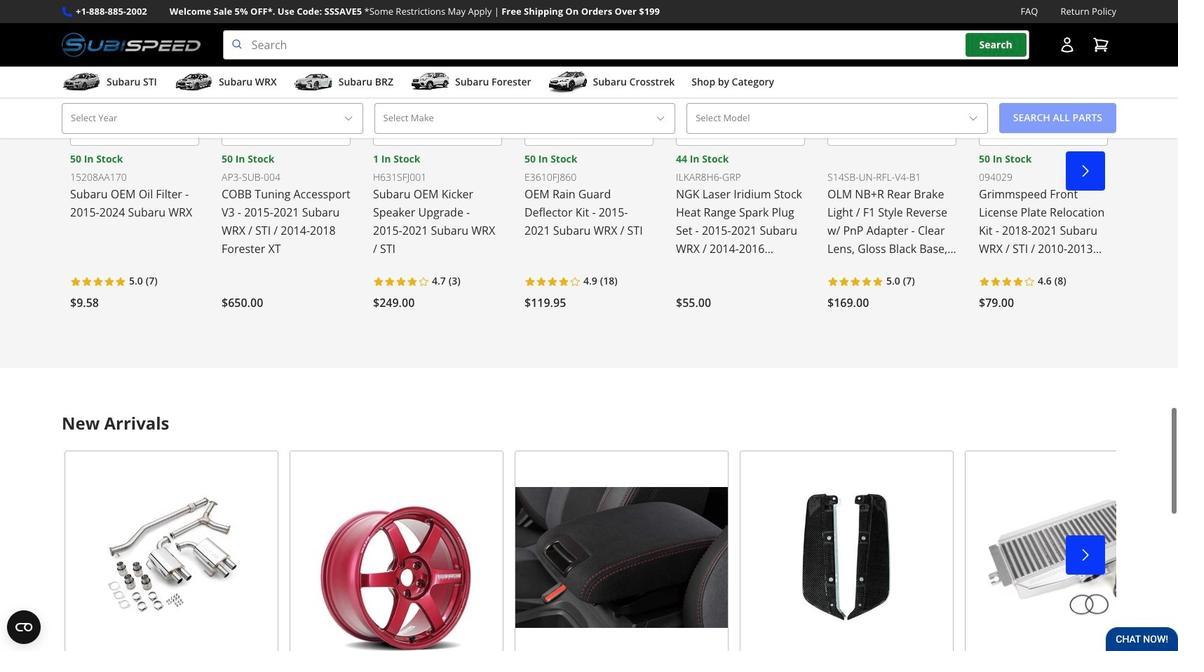 Task type: locate. For each thing, give the bounding box(es) containing it.
subaru oem kicker speaker upgrade - 2015-2021 subaru wrx / sti image
[[373, 8, 502, 146]]

grimmspeed front license plate relocation kit - 2018-2021 subaru wrx / sti / 2010-2013 legacy / 2013-2016 scion fr-s / 2013-2021 subaru brz / 2017-2021 toyota 86 image
[[980, 8, 1109, 146]]

subaru oem oil filter - 2015-2024 subaru wrx image
[[70, 8, 199, 146]]

subj2010vc001 subaru ultrasuede center armrest extension - 2022+ subaru wrx, image
[[515, 451, 729, 652]]

ngk laser iridium stock heat range spark plug set - 2015-2021 subaru wrx / 2014-2016 forester xt image
[[676, 8, 806, 146]]

open widget image
[[7, 611, 41, 645]]

search input field
[[223, 30, 1030, 60]]

olmb.47011.1 olm s style carbon fiber rear spats - 2022+ subaru wrx, image
[[740, 451, 954, 652]]

cob516100 cobb tuning 3in stainless steel vb cat back exhaust system 22+ subaru wrx, image
[[65, 451, 279, 652]]

a subaru forester thumbnail image image
[[410, 72, 450, 93]]

select model image
[[968, 113, 979, 124]]



Task type: describe. For each thing, give the bounding box(es) containing it.
grm113049 grimmspeed top mount intercooler 2022+ subaru wrx, image
[[966, 451, 1179, 652]]

olm nb+r rear brake light / f1 style reverse w/ pnp adapter - clear lens, gloss black base, white bar - 2015-2021 subaru wrx / sti image
[[828, 8, 957, 146]]

a subaru brz thumbnail image image
[[294, 72, 333, 93]]

a subaru sti thumbnail image image
[[62, 72, 101, 93]]

button image
[[1060, 37, 1076, 53]]

select year image
[[343, 113, 354, 124]]

Select Make button
[[374, 103, 676, 134]]

Select Year button
[[62, 103, 363, 134]]

vlkwvdgy41ehr volk te37 saga hyper red 18x10 +41 - 2015+ wrx / 2015+ stix4, image
[[290, 451, 504, 652]]

cobb tuning accessport v3 - 2015-2021 subaru wrx / sti / 2014-2018 forester xt image
[[222, 8, 351, 146]]

oem rain guard deflector kit - 2015-2021 subaru wrx / sti image
[[525, 8, 654, 146]]

Select Model button
[[687, 103, 988, 134]]

subispeed logo image
[[62, 30, 201, 60]]

a subaru wrx thumbnail image image
[[174, 72, 213, 93]]

a subaru crosstrek thumbnail image image
[[548, 72, 588, 93]]

select make image
[[655, 113, 667, 124]]



Task type: vqa. For each thing, say whether or not it's contained in the screenshot.
COBB Tuning Accessport V3 - 2015-2021 Subaru WRX / STI / 2014-2018 Forester XT image
yes



